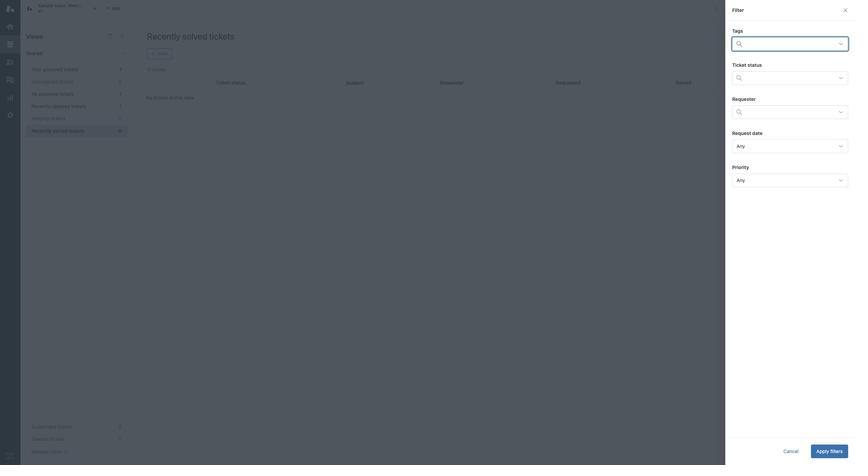 Task type: locate. For each thing, give the bounding box(es) containing it.
1 vertical spatial unsolved
[[38, 91, 58, 97]]

reporting image
[[6, 93, 15, 102]]

1 vertical spatial recently
[[31, 103, 51, 109]]

ticket right stale
[[12, 0, 23, 6]]

recently updated tickets
[[31, 103, 86, 109]]

tickets
[[209, 31, 235, 41], [64, 67, 78, 72], [59, 79, 73, 85], [59, 91, 74, 97], [154, 95, 168, 101], [71, 103, 86, 109], [51, 116, 65, 122], [69, 128, 84, 134], [58, 424, 72, 430], [50, 437, 64, 442]]

filters
[[830, 449, 843, 455]]

0 vertical spatial filter
[[732, 7, 744, 13]]

apply filters button
[[811, 445, 848, 459]]

0 vertical spatial any
[[737, 143, 745, 149]]

unsolved for all
[[38, 91, 58, 97]]

hide panel views image
[[119, 33, 125, 39]]

unsolved
[[43, 67, 63, 72], [38, 91, 58, 97]]

opens in a new tab image
[[63, 450, 68, 454]]

ticket
[[12, 0, 23, 6], [87, 3, 98, 8]]

1 horizontal spatial ticket
[[87, 3, 98, 8]]

close drawer image
[[843, 8, 848, 13]]

1 for all unsolved tickets
[[119, 91, 122, 97]]

filter dialog
[[725, 0, 855, 466]]

2 1 from the top
[[119, 91, 122, 97]]

views
[[26, 33, 43, 40]]

1 any field from the top
[[732, 140, 848, 153]]

any
[[737, 143, 745, 149], [737, 178, 745, 183]]

2 any from the top
[[737, 178, 745, 183]]

cancel button
[[778, 445, 804, 459]]

2 vertical spatial recently
[[31, 128, 51, 134]]

ticket status element
[[732, 71, 848, 85]]

1
[[119, 67, 122, 72], [119, 91, 122, 97], [119, 103, 122, 109]]

recently
[[147, 31, 180, 41], [31, 103, 51, 109], [31, 128, 51, 134]]

0 horizontal spatial filter
[[158, 51, 168, 56]]

1 for recently updated tickets
[[119, 103, 122, 109]]

solved
[[182, 31, 207, 41], [53, 128, 68, 134]]

unsolved down unassigned
[[38, 91, 58, 97]]

1 vertical spatial filter
[[158, 51, 168, 56]]

updated
[[52, 103, 70, 109]]

1 vertical spatial any field
[[732, 174, 848, 187]]

stale
[[0, 0, 10, 6]]

any for request date
[[737, 143, 745, 149]]

Ticket status field
[[746, 73, 834, 84]]

tags
[[732, 28, 743, 34]]

0 vertical spatial unsolved
[[43, 67, 63, 72]]

any field for request date
[[732, 140, 848, 153]]

unsolved up unassigned tickets
[[43, 67, 63, 72]]

any down request
[[737, 143, 745, 149]]

date
[[752, 130, 763, 136]]

1 vertical spatial 1
[[119, 91, 122, 97]]

recently down pending
[[31, 128, 51, 134]]

requester element
[[732, 105, 848, 119]]

any down priority
[[737, 178, 745, 183]]

recently for 0
[[31, 128, 51, 134]]

shared heading
[[20, 43, 133, 64]]

1 vertical spatial any
[[737, 178, 745, 183]]

status
[[748, 62, 762, 68]]

0 horizontal spatial recently solved tickets
[[31, 128, 84, 134]]

0 vertical spatial any field
[[732, 140, 848, 153]]

filter
[[732, 7, 744, 13], [158, 51, 168, 56]]

0 for deleted tickets
[[119, 437, 122, 442]]

recently up filter button
[[147, 31, 180, 41]]

0 for pending tickets
[[119, 116, 122, 122]]

tab
[[20, 0, 102, 17]]

0 horizontal spatial solved
[[53, 128, 68, 134]]

1 vertical spatial solved
[[53, 128, 68, 134]]

ticket right the
[[87, 3, 98, 8]]

0 vertical spatial solved
[[182, 31, 207, 41]]

3 1 from the top
[[119, 103, 122, 109]]

recently solved tickets
[[147, 31, 235, 41], [31, 128, 84, 134]]

tabs tab list
[[20, 0, 707, 17]]

refresh views pane image
[[107, 33, 113, 39]]

any for priority
[[737, 178, 745, 183]]

unassigned
[[31, 79, 57, 85]]

Any field
[[732, 140, 848, 153], [732, 174, 848, 187]]

1 1 from the top
[[119, 67, 122, 72]]

your unsolved tickets
[[31, 67, 78, 72]]

0 vertical spatial recently
[[147, 31, 180, 41]]

0 vertical spatial 1
[[119, 67, 122, 72]]

1 any from the top
[[737, 143, 745, 149]]

manage views
[[31, 449, 63, 455]]

no
[[146, 95, 152, 101]]

0
[[119, 79, 122, 85], [119, 116, 122, 122], [118, 128, 122, 134], [119, 424, 122, 430], [119, 437, 122, 442]]

0 for suspended tickets
[[119, 424, 122, 430]]

1 horizontal spatial recently solved tickets
[[147, 31, 235, 41]]

views image
[[6, 40, 15, 49]]

2 vertical spatial 1
[[119, 103, 122, 109]]

recently up pending
[[31, 103, 51, 109]]

subject
[[346, 80, 364, 86]]

2 any field from the top
[[732, 174, 848, 187]]

suspended
[[31, 424, 56, 430]]

Tags field
[[746, 39, 834, 50]]

view
[[184, 95, 194, 101]]

apply filters
[[817, 449, 843, 455]]

recently for 1
[[31, 103, 51, 109]]

1 horizontal spatial filter
[[732, 7, 744, 13]]



Task type: describe. For each thing, give the bounding box(es) containing it.
0 horizontal spatial ticket
[[12, 0, 23, 6]]

your
[[31, 67, 41, 72]]

conversations button
[[727, 3, 777, 14]]

shared
[[26, 51, 42, 56]]

suspended tickets
[[31, 424, 72, 430]]

deleted
[[31, 437, 49, 442]]

request
[[732, 130, 751, 136]]

zendesk support image
[[6, 4, 15, 13]]

priority
[[732, 165, 749, 170]]

filter button
[[147, 48, 172, 59]]

customers image
[[6, 58, 15, 67]]

get started image
[[6, 22, 15, 31]]

0 vertical spatial recently solved tickets
[[147, 31, 235, 41]]

pending
[[31, 116, 49, 122]]

cancel
[[784, 449, 799, 455]]

no tickets in this view
[[146, 95, 194, 101]]

0 for unassigned tickets
[[119, 79, 122, 85]]

ticket status
[[732, 62, 762, 68]]

conversations
[[734, 6, 762, 11]]

views
[[50, 449, 63, 455]]

the
[[79, 3, 86, 8]]

deleted tickets
[[31, 437, 64, 442]]

shared button
[[20, 43, 114, 64]]

sample
[[38, 3, 53, 8]]

#1
[[38, 9, 43, 14]]

manage views link
[[31, 449, 68, 455]]

tags element
[[732, 37, 848, 51]]

meet
[[68, 3, 78, 8]]

all
[[31, 91, 37, 97]]

manage
[[31, 449, 49, 455]]

zendesk image
[[6, 452, 15, 461]]

is
[[39, 0, 42, 6]]

close image
[[91, 5, 98, 12]]

sample ticket: meet the ticket #1
[[38, 3, 98, 14]]

filter inside button
[[158, 51, 168, 56]]

any field for priority
[[732, 174, 848, 187]]

unassigned tickets
[[31, 79, 73, 85]]

organizations image
[[6, 75, 15, 84]]

requester
[[732, 96, 756, 102]]

1 vertical spatial recently solved tickets
[[31, 128, 84, 134]]

stale ticket arturo is off
[[0, 0, 52, 6]]

unsolved for your
[[43, 67, 63, 72]]

apply
[[817, 449, 829, 455]]

0 for recently solved tickets
[[118, 128, 122, 134]]

request date
[[732, 130, 763, 136]]

1 horizontal spatial solved
[[182, 31, 207, 41]]

off
[[43, 0, 52, 6]]

arturo
[[24, 0, 37, 6]]

ticket
[[732, 62, 746, 68]]

this
[[175, 95, 183, 101]]

admin image
[[6, 111, 15, 120]]

ticket inside sample ticket: meet the ticket #1
[[87, 3, 98, 8]]

filter inside dialog
[[732, 7, 744, 13]]

main element
[[0, 0, 20, 466]]

ticket:
[[54, 3, 67, 8]]

all unsolved tickets
[[31, 91, 74, 97]]

in
[[170, 95, 173, 101]]

pending tickets
[[31, 116, 65, 122]]

1 for your unsolved tickets
[[119, 67, 122, 72]]

tab containing sample ticket: meet the ticket
[[20, 0, 102, 17]]



Task type: vqa. For each thing, say whether or not it's contained in the screenshot.
right filter
yes



